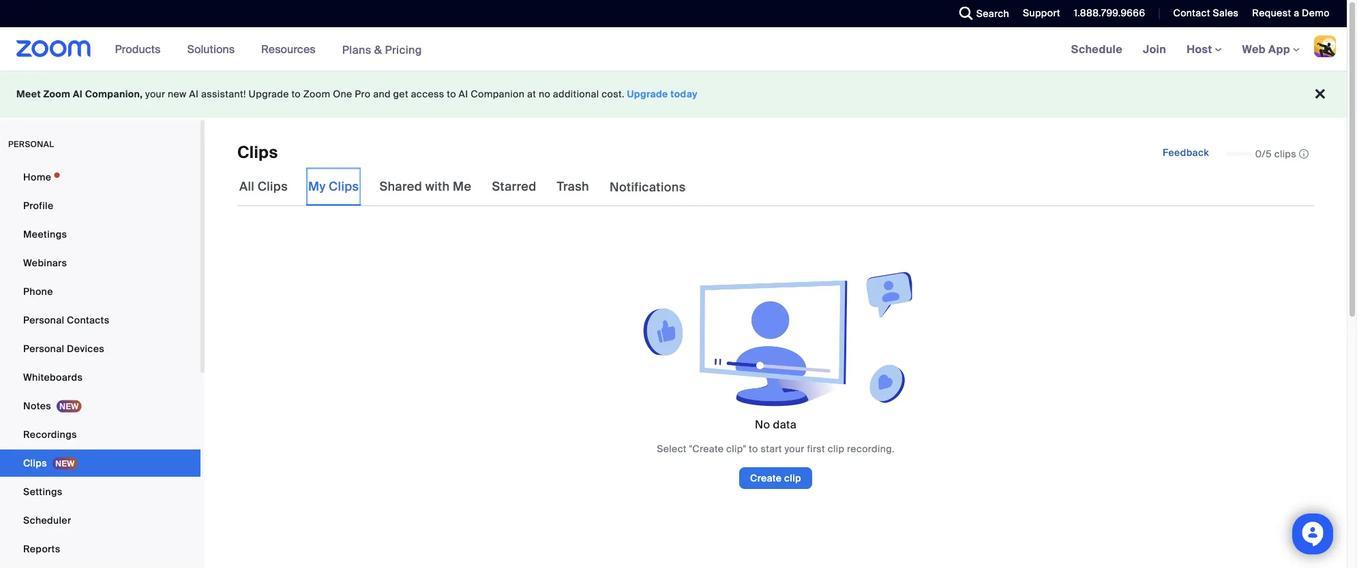 Task type: locate. For each thing, give the bounding box(es) containing it.
clips
[[1275, 148, 1297, 160]]

ai left "companion"
[[459, 88, 468, 101]]

0 horizontal spatial clip
[[785, 473, 802, 485]]

pricing
[[385, 42, 422, 57]]

and
[[373, 88, 391, 101]]

2 horizontal spatial ai
[[459, 88, 468, 101]]

personal devices link
[[0, 336, 201, 363]]

clip right create
[[785, 473, 802, 485]]

no
[[755, 418, 770, 432]]

all clips
[[239, 179, 288, 195]]

to down resources dropdown button
[[292, 88, 301, 101]]

0 vertical spatial personal
[[23, 314, 64, 327]]

1 horizontal spatial clip
[[828, 444, 845, 456]]

ai
[[73, 88, 83, 101], [189, 88, 199, 101], [459, 88, 468, 101]]

support link
[[1013, 0, 1064, 27], [1023, 7, 1061, 19]]

0 vertical spatial your
[[145, 88, 165, 101]]

phone
[[23, 285, 53, 298]]

to right "clip""
[[749, 444, 758, 456]]

personal devices
[[23, 343, 104, 355]]

select "create clip" to start your first clip recording.
[[657, 444, 895, 456]]

1 horizontal spatial to
[[447, 88, 456, 101]]

personal for personal contacts
[[23, 314, 64, 327]]

clips up settings
[[23, 457, 47, 470]]

1.888.799.9666 button
[[1064, 0, 1149, 27], [1074, 7, 1146, 19]]

upgrade down product information 'navigation'
[[249, 88, 289, 101]]

personal up whiteboards
[[23, 343, 64, 355]]

a
[[1294, 7, 1300, 19]]

ai left companion,
[[73, 88, 83, 101]]

plans & pricing
[[342, 42, 422, 57]]

clips up the all clips
[[237, 142, 278, 163]]

upgrade right the cost.
[[627, 88, 668, 101]]

zoom left one
[[303, 88, 330, 101]]

clips right my
[[329, 179, 359, 195]]

web
[[1243, 42, 1266, 56]]

resources button
[[261, 27, 322, 71]]

phone link
[[0, 278, 201, 306]]

home link
[[0, 164, 201, 191]]

access
[[411, 88, 444, 101]]

1 vertical spatial personal
[[23, 343, 64, 355]]

upgrade
[[249, 88, 289, 101], [627, 88, 668, 101]]

personal
[[23, 314, 64, 327], [23, 343, 64, 355]]

0 horizontal spatial ai
[[73, 88, 83, 101]]

whiteboards
[[23, 371, 83, 384]]

1 vertical spatial clip
[[785, 473, 802, 485]]

feedback
[[1163, 146, 1209, 159]]

meet zoom ai companion, your new ai assistant! upgrade to zoom one pro and get access to ai companion at no additional cost. upgrade today
[[16, 88, 698, 101]]

notifications
[[610, 180, 686, 196]]

0 horizontal spatial your
[[145, 88, 165, 101]]

demo
[[1302, 7, 1330, 19]]

no data
[[755, 418, 797, 432]]

contacts
[[67, 314, 109, 327]]

request a demo link
[[1243, 0, 1347, 27], [1253, 7, 1330, 19]]

clip inside button
[[785, 473, 802, 485]]

"create
[[689, 444, 724, 456]]

my
[[308, 179, 326, 195]]

host button
[[1187, 42, 1222, 56]]

first
[[807, 444, 825, 456]]

create
[[750, 473, 782, 485]]

1 ai from the left
[[73, 88, 83, 101]]

personal contacts
[[23, 314, 109, 327]]

0 horizontal spatial zoom
[[43, 88, 70, 101]]

0/5
[[1256, 148, 1272, 160]]

ai right new
[[189, 88, 199, 101]]

banner
[[0, 27, 1347, 72]]

create clip button
[[740, 468, 812, 490]]

clips right all
[[258, 179, 288, 195]]

personal down phone
[[23, 314, 64, 327]]

trash
[[557, 179, 589, 195]]

all
[[239, 179, 255, 195]]

with
[[425, 179, 450, 195]]

2 personal from the top
[[23, 343, 64, 355]]

1 personal from the top
[[23, 314, 64, 327]]

search
[[977, 7, 1010, 20]]

clips inside personal menu menu
[[23, 457, 47, 470]]

1 horizontal spatial zoom
[[303, 88, 330, 101]]

settings link
[[0, 479, 201, 506]]

0 horizontal spatial upgrade
[[249, 88, 289, 101]]

zoom right meet
[[43, 88, 70, 101]]

zoom logo image
[[16, 40, 91, 57]]

request
[[1253, 7, 1292, 19]]

3 ai from the left
[[459, 88, 468, 101]]

home
[[23, 171, 51, 184]]

personal for personal devices
[[23, 343, 64, 355]]

clips
[[237, 142, 278, 163], [258, 179, 288, 195], [329, 179, 359, 195], [23, 457, 47, 470]]

meetings
[[23, 228, 67, 241]]

personal
[[8, 139, 54, 150]]

all clips tab
[[237, 168, 290, 206]]

profile picture image
[[1315, 35, 1336, 57]]

your left first
[[785, 444, 805, 456]]

recordings link
[[0, 422, 201, 449]]

1 vertical spatial your
[[785, 444, 805, 456]]

1 horizontal spatial ai
[[189, 88, 199, 101]]

today
[[671, 88, 698, 101]]

0 horizontal spatial to
[[292, 88, 301, 101]]

companion,
[[85, 88, 143, 101]]

select
[[657, 444, 687, 456]]

sales
[[1213, 7, 1239, 19]]

starred tab
[[490, 168, 539, 206]]

plans
[[342, 42, 371, 57]]

scheduler link
[[0, 508, 201, 535]]

clip right first
[[828, 444, 845, 456]]

to
[[292, 88, 301, 101], [447, 88, 456, 101], [749, 444, 758, 456]]

clips inside tab
[[258, 179, 288, 195]]

1 horizontal spatial your
[[785, 444, 805, 456]]

clip
[[828, 444, 845, 456], [785, 473, 802, 485]]

your left new
[[145, 88, 165, 101]]

assistant!
[[201, 88, 246, 101]]

meetings navigation
[[1061, 27, 1347, 72]]

cost.
[[602, 88, 625, 101]]

plans & pricing link
[[342, 42, 422, 57], [342, 42, 422, 57]]

settings
[[23, 486, 62, 499]]

to right access
[[447, 88, 456, 101]]

contact sales link
[[1163, 0, 1243, 27], [1174, 7, 1239, 19]]

0 vertical spatial clip
[[828, 444, 845, 456]]

1 horizontal spatial upgrade
[[627, 88, 668, 101]]

profile
[[23, 200, 54, 212]]

shared with me tab
[[378, 168, 474, 206]]

meet zoom ai companion, footer
[[0, 71, 1347, 118]]

contact sales
[[1174, 7, 1239, 19]]



Task type: vqa. For each thing, say whether or not it's contained in the screenshot.
"1.888.799.9666"
yes



Task type: describe. For each thing, give the bounding box(es) containing it.
feedback button
[[1152, 142, 1220, 164]]

shared with me
[[380, 179, 472, 195]]

support
[[1023, 7, 1061, 19]]

join
[[1143, 42, 1167, 56]]

my clips
[[308, 179, 359, 195]]

meet
[[16, 88, 41, 101]]

notes
[[23, 400, 51, 413]]

scheduler
[[23, 515, 71, 527]]

upgrade today link
[[627, 88, 698, 101]]

reports
[[23, 543, 60, 556]]

at
[[527, 88, 536, 101]]

webinars
[[23, 257, 67, 269]]

2 ai from the left
[[189, 88, 199, 101]]

0/5 clips application
[[1226, 147, 1309, 161]]

personal contacts link
[[0, 307, 201, 334]]

start
[[761, 444, 782, 456]]

starred
[[492, 179, 537, 195]]

profile link
[[0, 192, 201, 220]]

request a demo
[[1253, 7, 1330, 19]]

meetings link
[[0, 221, 201, 248]]

products button
[[115, 27, 167, 71]]

companion
[[471, 88, 525, 101]]

banner containing products
[[0, 27, 1347, 72]]

devices
[[67, 343, 104, 355]]

host
[[1187, 42, 1215, 56]]

contact
[[1174, 7, 1211, 19]]

solutions
[[187, 42, 235, 56]]

recordings
[[23, 429, 77, 441]]

0/5 clips
[[1256, 148, 1297, 160]]

products
[[115, 42, 161, 56]]

me
[[453, 179, 472, 195]]

tabs of clips tab list
[[237, 168, 688, 207]]

clips inside tab
[[329, 179, 359, 195]]

web app button
[[1243, 42, 1300, 56]]

product information navigation
[[105, 27, 432, 72]]

2 horizontal spatial to
[[749, 444, 758, 456]]

your inside meet zoom ai companion, footer
[[145, 88, 165, 101]]

join link
[[1133, 27, 1177, 71]]

app
[[1269, 42, 1291, 56]]

search button
[[949, 0, 1013, 27]]

clips link
[[0, 450, 201, 478]]

one
[[333, 88, 352, 101]]

no
[[539, 88, 551, 101]]

personal menu menu
[[0, 164, 201, 565]]

reports link
[[0, 536, 201, 563]]

recording.
[[847, 444, 895, 456]]

2 upgrade from the left
[[627, 88, 668, 101]]

data
[[773, 418, 797, 432]]

clip"
[[727, 444, 747, 456]]

webinars link
[[0, 250, 201, 277]]

&
[[374, 42, 382, 57]]

1 upgrade from the left
[[249, 88, 289, 101]]

create clip
[[750, 473, 802, 485]]

web app
[[1243, 42, 1291, 56]]

get
[[393, 88, 409, 101]]

1.888.799.9666
[[1074, 7, 1146, 19]]

1 zoom from the left
[[43, 88, 70, 101]]

additional
[[553, 88, 599, 101]]

schedule
[[1072, 42, 1123, 56]]

solutions button
[[187, 27, 241, 71]]

shared
[[380, 179, 422, 195]]

whiteboards link
[[0, 364, 201, 392]]

resources
[[261, 42, 316, 56]]

trash tab
[[555, 168, 591, 206]]

pro
[[355, 88, 371, 101]]

my clips tab
[[306, 168, 361, 206]]

schedule link
[[1061, 27, 1133, 71]]

new
[[168, 88, 187, 101]]

2 zoom from the left
[[303, 88, 330, 101]]



